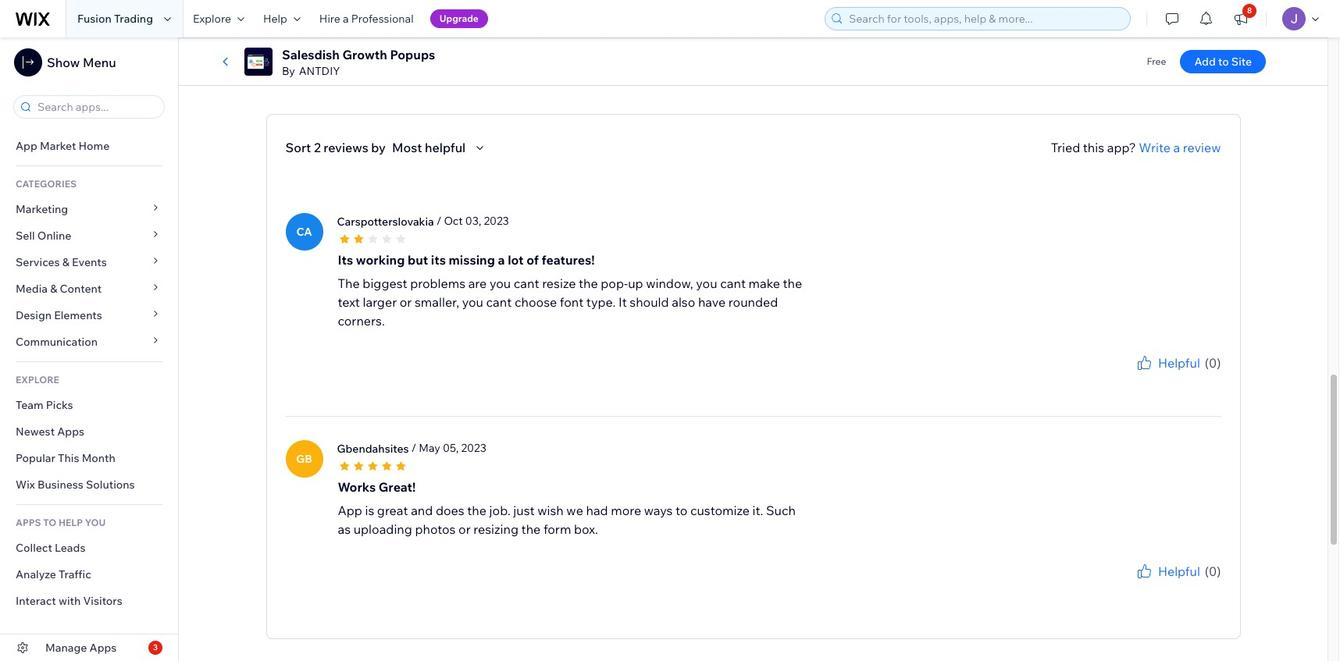Task type: locate. For each thing, give the bounding box(es) containing it.
0 vertical spatial a
[[343, 12, 349, 26]]

/ left may
[[411, 441, 416, 455]]

1 1 from the top
[[1236, 25, 1241, 37]]

your for the biggest problems are you cant resize the pop-up window, you cant make the text larger or smaller, you cant choose font type. it should also have rounded corners.
[[1159, 372, 1178, 384]]

2 helpful button from the top
[[1135, 562, 1200, 581]]

1 horizontal spatial apps
[[89, 641, 117, 655]]

apps right manage
[[89, 641, 117, 655]]

app market home
[[16, 139, 110, 153]]

2 vertical spatial a
[[498, 252, 505, 268]]

tried
[[1051, 140, 1080, 155]]

just
[[513, 503, 535, 518]]

fusion trading
[[77, 12, 153, 26]]

pop-
[[601, 275, 628, 291]]

0 vertical spatial thank you for your feedback
[[1097, 372, 1221, 384]]

manage
[[45, 641, 87, 655]]

a left lot
[[498, 252, 505, 268]]

to
[[1218, 55, 1229, 69], [676, 503, 688, 518]]

0 horizontal spatial cant
[[486, 294, 512, 310]]

salesdish growth popups logo image
[[244, 48, 273, 76]]

hire
[[319, 12, 340, 26]]

2 1 from the top
[[1236, 58, 1241, 70]]

1 vertical spatial for
[[1144, 581, 1157, 592]]

1 vertical spatial thank you for your feedback
[[1097, 581, 1221, 592]]

0 right add
[[1235, 47, 1241, 59]]

is
[[365, 503, 374, 518]]

feedback for the biggest problems are you cant resize the pop-up window, you cant make the text larger or smaller, you cant choose font type. it should also have rounded corners.
[[1180, 372, 1221, 384]]

hire a professional link
[[310, 0, 423, 37]]

1 vertical spatial 2023
[[461, 441, 486, 455]]

explore
[[16, 374, 59, 386]]

1 vertical spatial to
[[676, 503, 688, 518]]

1 right add
[[1236, 58, 1241, 70]]

0 vertical spatial app
[[16, 139, 37, 153]]

2023 right 05, at the left of the page
[[461, 441, 486, 455]]

resizing
[[473, 521, 519, 537]]

wix business solutions link
[[0, 472, 178, 498]]

explore
[[193, 12, 231, 26]]

a right hire
[[343, 12, 349, 26]]

helpful
[[425, 140, 466, 155]]

thank for app is great and does the job. just wish we had more ways to customize it. such as uploading photos or resizing the form box.
[[1097, 581, 1124, 592]]

cant up 'choose'
[[514, 275, 539, 291]]

0 horizontal spatial app
[[16, 139, 37, 153]]

design
[[16, 308, 52, 323]]

newest
[[16, 425, 55, 439]]

2 right 'on'
[[346, 61, 352, 76]]

0 vertical spatial your
[[1159, 372, 1178, 384]]

3
[[153, 643, 158, 653]]

apps up 'this'
[[57, 425, 84, 439]]

photos
[[415, 521, 456, 537]]

gb
[[296, 452, 312, 466]]

helpful button for app is great and does the job. just wish we had more ways to customize it. such as uploading photos or resizing the form box.
[[1135, 562, 1200, 581]]

0 vertical spatial apps
[[57, 425, 84, 439]]

0 horizontal spatial to
[[676, 503, 688, 518]]

1 horizontal spatial or
[[458, 521, 471, 537]]

uploading
[[354, 521, 412, 537]]

0 vertical spatial 2023
[[484, 214, 509, 228]]

1 thank you for your feedback from the top
[[1097, 372, 1221, 384]]

Search apps... field
[[33, 96, 159, 118]]

0 vertical spatial &
[[62, 255, 69, 269]]

average
[[313, 33, 376, 54]]

/ inside the carspotterslovakia / oct 03, 2023
[[437, 214, 442, 228]]

helpful button
[[1135, 354, 1200, 372], [1135, 562, 1200, 581]]

2 thank you for your feedback from the top
[[1097, 581, 1221, 592]]

2023 inside the carspotterslovakia / oct 03, 2023
[[484, 214, 509, 228]]

your for app is great and does the job. just wish we had more ways to customize it. such as uploading photos or resizing the form box.
[[1159, 581, 1178, 592]]

0 vertical spatial helpful button
[[1135, 354, 1200, 372]]

for for the biggest problems are you cant resize the pop-up window, you cant make the text larger or smaller, you cant choose font type. it should also have rounded corners.
[[1144, 372, 1157, 384]]

free
[[1147, 55, 1166, 67]]

apps
[[16, 517, 41, 529]]

features!
[[542, 252, 595, 268]]

0 vertical spatial feedback
[[1180, 372, 1221, 384]]

1 vertical spatial or
[[458, 521, 471, 537]]

cant up rounded
[[720, 275, 746, 291]]

2 your from the top
[[1159, 581, 1178, 592]]

wix business solutions
[[16, 478, 135, 492]]

or inside works great! app is great and does the job. just wish we had more ways to customize it. such as uploading photos or resizing the form box.
[[458, 521, 471, 537]]

may
[[419, 441, 440, 455]]

1 horizontal spatial to
[[1218, 55, 1229, 69]]

app left "market"
[[16, 139, 37, 153]]

1 vertical spatial feedback
[[1180, 581, 1221, 592]]

/ for working
[[437, 214, 442, 228]]

2 0 from the top
[[1235, 47, 1241, 59]]

1 your from the top
[[1159, 372, 1178, 384]]

& left 'events'
[[62, 255, 69, 269]]

0 vertical spatial to
[[1218, 55, 1229, 69]]

/ inside gbendahsites / may 05, 2023
[[411, 441, 416, 455]]

1 up "site"
[[1236, 25, 1241, 37]]

communication link
[[0, 329, 178, 355]]

0 vertical spatial helpful
[[1158, 355, 1200, 371]]

1 vertical spatial a
[[1174, 140, 1180, 155]]

sidebar element
[[0, 37, 179, 662]]

0 up "site"
[[1235, 36, 1241, 48]]

antdiy
[[299, 64, 340, 78]]

1 vertical spatial 1
[[1236, 58, 1241, 70]]

to right ways on the bottom
[[676, 503, 688, 518]]

0 horizontal spatial /
[[411, 441, 416, 455]]

collect leads link
[[0, 535, 178, 562]]

8
[[1247, 5, 1252, 16]]

1 horizontal spatial a
[[498, 252, 505, 268]]

biggest
[[363, 275, 407, 291]]

1 feedback from the top
[[1180, 372, 1221, 384]]

works
[[338, 479, 376, 495]]

the right the make
[[783, 275, 802, 291]]

1
[[1236, 25, 1241, 37], [1236, 58, 1241, 70]]

1 vertical spatial helpful button
[[1135, 562, 1200, 581]]

0 vertical spatial 2
[[346, 61, 352, 76]]

1 horizontal spatial /
[[437, 214, 442, 228]]

trading
[[114, 12, 153, 26]]

larger
[[363, 294, 397, 310]]

to inside button
[[1218, 55, 1229, 69]]

on
[[328, 61, 343, 76]]

we
[[567, 503, 583, 518]]

& right media
[[50, 282, 57, 296]]

newest apps
[[16, 425, 84, 439]]

1 (0) from the top
[[1205, 355, 1221, 371]]

2023 inside gbendahsites / may 05, 2023
[[461, 441, 486, 455]]

categories
[[16, 178, 77, 190]]

0 vertical spatial /
[[437, 214, 442, 228]]

helpful
[[1158, 355, 1200, 371], [1158, 564, 1200, 579]]

2 for from the top
[[1144, 581, 1157, 592]]

0 horizontal spatial &
[[50, 282, 57, 296]]

app market home link
[[0, 133, 178, 159]]

a right write
[[1174, 140, 1180, 155]]

manage apps
[[45, 641, 117, 655]]

1 helpful from the top
[[1158, 355, 1200, 371]]

fusion
[[77, 12, 112, 26]]

or down does
[[458, 521, 471, 537]]

to left "site"
[[1218, 55, 1229, 69]]

text
[[338, 294, 360, 310]]

works great! app is great and does the job. just wish we had more ways to customize it. such as uploading photos or resizing the form box.
[[338, 479, 796, 537]]

0 horizontal spatial 2
[[314, 140, 321, 155]]

or
[[400, 294, 412, 310], [458, 521, 471, 537]]

0 vertical spatial (0)
[[1205, 355, 1221, 371]]

2023 for lot
[[484, 214, 509, 228]]

carspotterslovakia / oct 03, 2023
[[337, 214, 509, 229]]

0 vertical spatial thank
[[1097, 372, 1124, 384]]

2 (0) from the top
[[1205, 564, 1221, 579]]

0 vertical spatial or
[[400, 294, 412, 310]]

a
[[343, 12, 349, 26], [1174, 140, 1180, 155], [498, 252, 505, 268]]

apps to help you
[[16, 517, 106, 529]]

for for app is great and does the job. just wish we had more ways to customize it. such as uploading photos or resizing the form box.
[[1144, 581, 1157, 592]]

1 vertical spatial your
[[1159, 581, 1178, 592]]

for
[[1144, 372, 1157, 384], [1144, 581, 1157, 592]]

resize
[[542, 275, 576, 291]]

1 vertical spatial &
[[50, 282, 57, 296]]

design elements link
[[0, 302, 178, 329]]

0 horizontal spatial or
[[400, 294, 412, 310]]

reviews
[[324, 140, 368, 155]]

& for events
[[62, 255, 69, 269]]

2 right sort
[[314, 140, 321, 155]]

2 thank from the top
[[1097, 581, 1124, 592]]

03,
[[465, 214, 481, 228]]

1 for from the top
[[1144, 372, 1157, 384]]

tried this app? write a review
[[1051, 140, 1221, 155]]

1 vertical spatial app
[[338, 503, 362, 518]]

content
[[60, 282, 102, 296]]

oct
[[444, 214, 463, 228]]

carspotterslovakia
[[337, 214, 434, 229]]

or right larger
[[400, 294, 412, 310]]

2 feedback from the top
[[1180, 581, 1221, 592]]

apps
[[57, 425, 84, 439], [89, 641, 117, 655]]

0 down "site"
[[1235, 69, 1241, 81]]

upgrade button
[[430, 9, 488, 28]]

market
[[40, 139, 76, 153]]

1 vertical spatial (0)
[[1205, 564, 1221, 579]]

1 horizontal spatial &
[[62, 255, 69, 269]]

1 horizontal spatial app
[[338, 503, 362, 518]]

working
[[356, 252, 405, 268]]

app up as
[[338, 503, 362, 518]]

solutions
[[86, 478, 135, 492]]

3.5
[[285, 33, 310, 54]]

0 horizontal spatial apps
[[57, 425, 84, 439]]

1 vertical spatial helpful
[[1158, 564, 1200, 579]]

0 vertical spatial for
[[1144, 372, 1157, 384]]

rounded
[[729, 294, 778, 310]]

/ left 'oct'
[[437, 214, 442, 228]]

1 helpful button from the top
[[1135, 354, 1200, 372]]

such
[[766, 503, 796, 518]]

popular
[[16, 451, 55, 465]]

(0)
[[1205, 355, 1221, 371], [1205, 564, 1221, 579]]

cant down are
[[486, 294, 512, 310]]

0 vertical spatial 1
[[1236, 25, 1241, 37]]

2 helpful from the top
[[1158, 564, 1200, 579]]

0 horizontal spatial a
[[343, 12, 349, 26]]

1 vertical spatial thank
[[1097, 581, 1124, 592]]

a inside its working but its missing a lot of features! the biggest problems are you cant resize the pop-up window, you cant make the text larger or smaller, you cant choose font type. it should also have rounded corners.
[[498, 252, 505, 268]]

1 thank from the top
[[1097, 372, 1124, 384]]

marketing link
[[0, 196, 178, 223]]

1 vertical spatial apps
[[89, 641, 117, 655]]

1 vertical spatial /
[[411, 441, 416, 455]]

2023 right 03,
[[484, 214, 509, 228]]



Task type: describe. For each thing, give the bounding box(es) containing it.
wix
[[16, 478, 35, 492]]

write
[[1139, 140, 1171, 155]]

of
[[527, 252, 539, 268]]

events
[[72, 255, 107, 269]]

site
[[1232, 55, 1252, 69]]

lot
[[508, 252, 524, 268]]

newest apps link
[[0, 419, 178, 445]]

1 horizontal spatial 2
[[346, 61, 352, 76]]

3 0 from the top
[[1235, 69, 1241, 81]]

(0) for its working but its missing a lot of features! the biggest problems are you cant resize the pop-up window, you cant make the text larger or smaller, you cant choose font type. it should also have rounded corners.
[[1205, 355, 1221, 371]]

communication
[[16, 335, 100, 349]]

window,
[[646, 275, 693, 291]]

make
[[749, 275, 780, 291]]

feedback for app is great and does the job. just wish we had more ways to customize it. such as uploading photos or resizing the form box.
[[1180, 581, 1221, 592]]

by
[[371, 140, 386, 155]]

should
[[630, 294, 669, 310]]

sell
[[16, 229, 35, 243]]

hire a professional
[[319, 12, 414, 26]]

home
[[78, 139, 110, 153]]

& for content
[[50, 282, 57, 296]]

gbendahsites
[[337, 442, 409, 456]]

to
[[43, 517, 56, 529]]

its
[[431, 252, 446, 268]]

1 0 from the top
[[1235, 36, 1241, 48]]

professional
[[351, 12, 414, 26]]

leads
[[55, 541, 85, 555]]

services
[[16, 255, 60, 269]]

media & content link
[[0, 276, 178, 302]]

elements
[[54, 308, 102, 323]]

you
[[85, 517, 106, 529]]

salesdish
[[282, 47, 340, 62]]

(based
[[285, 61, 325, 76]]

(0) for works great! app is great and does the job. just wish we had more ways to customize it. such as uploading photos or resizing the form box.
[[1205, 564, 1221, 579]]

collect leads
[[16, 541, 85, 555]]

1 horizontal spatial cant
[[514, 275, 539, 291]]

analyze
[[16, 568, 56, 582]]

marketing
[[16, 202, 68, 216]]

add to site
[[1194, 55, 1252, 69]]

it
[[619, 294, 627, 310]]

rating
[[380, 33, 427, 54]]

help
[[58, 517, 83, 529]]

its working but its missing a lot of features! the biggest problems are you cant resize the pop-up window, you cant make the text larger or smaller, you cant choose font type. it should also have rounded corners.
[[338, 252, 802, 329]]

popups
[[390, 47, 435, 62]]

form
[[544, 521, 571, 537]]

8 button
[[1224, 0, 1258, 37]]

most helpful
[[392, 140, 466, 155]]

thank for the biggest problems are you cant resize the pop-up window, you cant make the text larger or smaller, you cant choose font type. it should also have rounded corners.
[[1097, 372, 1124, 384]]

as
[[338, 521, 351, 537]]

but
[[408, 252, 428, 268]]

app?
[[1107, 140, 1136, 155]]

sort
[[285, 140, 311, 155]]

2023 for does
[[461, 441, 486, 455]]

the up type.
[[579, 275, 598, 291]]

its
[[338, 252, 353, 268]]

had
[[586, 503, 608, 518]]

to inside works great! app is great and does the job. just wish we had more ways to customize it. such as uploading photos or resizing the form box.
[[676, 503, 688, 518]]

does
[[436, 503, 464, 518]]

reviews)
[[355, 61, 403, 76]]

add
[[1194, 55, 1216, 69]]

gbendahsites / may 05, 2023
[[337, 441, 486, 456]]

and
[[411, 503, 433, 518]]

team picks link
[[0, 392, 178, 419]]

help
[[263, 12, 287, 26]]

helpful for app is great and does the job. just wish we had more ways to customize it. such as uploading photos or resizing the form box.
[[1158, 564, 1200, 579]]

the left the job.
[[467, 503, 487, 518]]

app inside sidebar element
[[16, 139, 37, 153]]

online
[[37, 229, 71, 243]]

business
[[37, 478, 83, 492]]

choose
[[515, 294, 557, 310]]

Search for tools, apps, help & more... field
[[844, 8, 1125, 30]]

thank you for your feedback for app is great and does the job. just wish we had more ways to customize it. such as uploading photos or resizing the form box.
[[1097, 581, 1221, 592]]

corners.
[[338, 313, 385, 329]]

thank you for your feedback for the biggest problems are you cant resize the pop-up window, you cant make the text larger or smaller, you cant choose font type. it should also have rounded corners.
[[1097, 372, 1221, 384]]

apps for manage apps
[[89, 641, 117, 655]]

or inside its working but its missing a lot of features! the biggest problems are you cant resize the pop-up window, you cant make the text larger or smaller, you cant choose font type. it should also have rounded corners.
[[400, 294, 412, 310]]

picks
[[46, 398, 73, 412]]

type.
[[586, 294, 616, 310]]

ca
[[296, 225, 312, 239]]

popular this month
[[16, 451, 115, 465]]

salesdish growth popups by antdiy
[[282, 47, 435, 78]]

great
[[377, 503, 408, 518]]

1 vertical spatial 2
[[314, 140, 321, 155]]

2 horizontal spatial cant
[[720, 275, 746, 291]]

wish
[[538, 503, 564, 518]]

month
[[82, 451, 115, 465]]

/ for great!
[[411, 441, 416, 455]]

sort 2 reviews by
[[285, 140, 386, 155]]

design elements
[[16, 308, 102, 323]]

write a review button
[[1139, 138, 1221, 157]]

apps for newest apps
[[57, 425, 84, 439]]

helpful for the biggest problems are you cant resize the pop-up window, you cant make the text larger or smaller, you cant choose font type. it should also have rounded corners.
[[1158, 355, 1200, 371]]

sell online link
[[0, 223, 178, 249]]

great!
[[379, 479, 416, 495]]

the down just
[[521, 521, 541, 537]]

(based on 2 reviews)
[[285, 61, 403, 76]]

app inside works great! app is great and does the job. just wish we had more ways to customize it. such as uploading photos or resizing the form box.
[[338, 503, 362, 518]]

growth
[[342, 47, 387, 62]]

media & content
[[16, 282, 102, 296]]

it.
[[753, 503, 763, 518]]

most
[[392, 140, 422, 155]]

popular this month link
[[0, 445, 178, 472]]

add to site button
[[1180, 50, 1266, 73]]

are
[[468, 275, 487, 291]]

analyze traffic link
[[0, 562, 178, 588]]

media
[[16, 282, 48, 296]]

show
[[47, 55, 80, 70]]

services & events link
[[0, 249, 178, 276]]

services & events
[[16, 255, 107, 269]]

2 horizontal spatial a
[[1174, 140, 1180, 155]]

helpful button for the biggest problems are you cant resize the pop-up window, you cant make the text larger or smaller, you cant choose font type. it should also have rounded corners.
[[1135, 354, 1200, 372]]



Task type: vqa. For each thing, say whether or not it's contained in the screenshot.
Upgrade button
yes



